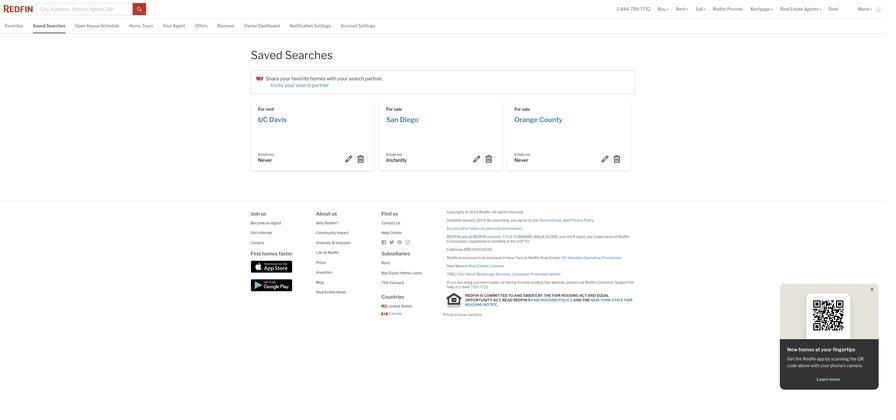 Task type: describe. For each thing, give the bounding box(es) containing it.
and right use
[[563, 218, 569, 223]]

and right score,
[[559, 235, 566, 239]]

homes for find homes faster
[[262, 251, 278, 257]]

join us
[[251, 211, 266, 217]]

bay equity home loans button
[[381, 271, 422, 276]]

0 horizontal spatial and
[[514, 294, 522, 298]]

submit search image
[[137, 7, 142, 12]]

us for join us
[[261, 211, 266, 217]]

protection
[[530, 272, 549, 277]]

business
[[487, 256, 502, 260]]

at inside if you are using a screen reader, or having trouble reading this website, please call redfin customer support for help at
[[455, 285, 458, 290]]

january
[[462, 218, 475, 223]]

download the redfin app on the apple app store image
[[251, 261, 292, 273]]

new
[[591, 298, 600, 303]]

notice
[[549, 272, 561, 277]]

account settings link
[[341, 19, 375, 33]]

life at redfin button
[[316, 251, 339, 255]]

maria ▾
[[858, 7, 872, 12]]

info about brokerage services link
[[458, 272, 510, 277]]

1 vertical spatial saved searches
[[251, 49, 333, 62]]

using
[[463, 281, 473, 285]]

1 horizontal spatial search
[[349, 76, 364, 82]]

walk
[[534, 235, 544, 239]]

▾ for maria ▾
[[870, 7, 872, 12]]

all
[[492, 210, 496, 215]]

countries
[[381, 295, 404, 300]]

me for san
[[397, 152, 402, 157]]

0 vertical spatial saved
[[33, 23, 45, 28]]

center
[[390, 231, 402, 236]]

are inside if you are using a screen reader, or having trouble reading this website, please call redfin customer support for help at
[[457, 281, 463, 285]]

1 vertical spatial search
[[296, 83, 311, 88]]

premier
[[727, 7, 743, 12]]

or inside if you are using a screen reader, or having trouble reading this website, please call redfin customer support for help at
[[501, 281, 505, 285]]

pending
[[492, 239, 506, 244]]

impact
[[337, 231, 349, 236]]

1 horizontal spatial to
[[528, 218, 532, 223]]

notification
[[290, 23, 313, 28]]

mortgage ▾ button
[[747, 0, 777, 18]]

rent
[[266, 107, 274, 112]]

never for uc
[[258, 158, 272, 164]]

▾ for mortgage ▾
[[771, 7, 773, 12]]

1 horizontal spatial housing
[[541, 298, 558, 303]]

&
[[332, 241, 335, 245]]

sell ▾
[[696, 7, 706, 12]]

email me never for uc
[[258, 152, 274, 164]]

read
[[502, 298, 513, 303]]

1 vertical spatial to
[[477, 256, 481, 260]]

1 vertical spatial 1-844-759-7732 link
[[459, 285, 488, 290]]

0 horizontal spatial about
[[316, 211, 331, 217]]

us for find us
[[393, 211, 398, 217]]

1 horizontal spatial home
[[400, 271, 411, 276]]

do not sell or share my personal information .
[[447, 227, 523, 231]]

redfin pinterest image
[[397, 240, 402, 245]]

0 vertical spatial ,
[[562, 218, 562, 223]]

ny standard operating procedures link
[[562, 256, 622, 260]]

the left terms
[[533, 218, 538, 223]]

for for san diego
[[386, 107, 393, 112]]

1-844-759-7732 .
[[459, 285, 489, 290]]

california dre #01521930
[[447, 248, 492, 252]]

contact us button
[[381, 221, 400, 226]]

redfin left is
[[447, 256, 458, 260]]

me for uc
[[269, 152, 274, 157]]

homes inside share your favorite homes with your search partner. invite your search partner
[[310, 76, 326, 82]]

fair inside redfin is committed to and abides by the fair housing act and equal opportunity act. read redfin's
[[552, 294, 561, 298]]

rent
[[676, 7, 685, 12]]

for sale for san
[[386, 107, 402, 112]]

1-844-759-7732
[[617, 7, 651, 12]]

0 vertical spatial you
[[511, 218, 517, 223]]

copyright:
[[447, 210, 465, 215]]

for for uc davis
[[258, 107, 265, 112]]

rights
[[497, 210, 507, 215]]

2 vertical spatial at
[[816, 348, 820, 353]]

dashboard
[[258, 23, 280, 28]]

redfin premier
[[713, 7, 743, 12]]

san diego
[[386, 116, 419, 124]]

in inside the redfin and all redfin variants, title forward, walk score, and the r logos, are trademarks of redfin corporation, registered or pending in the uspto.
[[506, 239, 509, 244]]

settings for notification settings
[[314, 23, 331, 28]]

abides
[[523, 294, 537, 298]]

this
[[544, 281, 551, 285]]

get for get the redfin app by scanning the qr code above with your phone's camera.
[[787, 357, 795, 362]]

san
[[386, 116, 398, 124]]

redfin.
[[479, 210, 491, 215]]

buy ▾ button
[[658, 0, 669, 18]]

share
[[266, 76, 279, 82]]

redfin instagram image
[[405, 240, 410, 245]]

if you are using a screen reader, or having trouble reading this website, please call redfin customer support for help at
[[447, 281, 634, 290]]

phone's
[[830, 364, 846, 369]]

your agent link
[[163, 19, 185, 33]]

2 horizontal spatial and
[[588, 294, 596, 298]]

get for get referrals
[[251, 231, 257, 236]]

qr
[[858, 357, 864, 362]]

find us
[[381, 211, 398, 217]]

fair housing policy link
[[531, 298, 573, 303]]

trec: info about brokerage services , consumer protection notice
[[447, 272, 561, 277]]

0 horizontal spatial or
[[466, 227, 469, 231]]

support
[[615, 281, 629, 285]]

your
[[163, 23, 172, 28]]

for for orange county
[[514, 107, 521, 112]]

for sale for orange
[[514, 107, 530, 112]]

owner dashboard
[[244, 23, 280, 28]]

owner dashboard link
[[244, 19, 280, 33]]

maria
[[858, 7, 869, 12]]

house
[[87, 23, 100, 28]]

redfin inside if you are using a screen reader, or having trouble reading this website, please call redfin customer support for help at
[[585, 281, 596, 285]]

us for about us
[[332, 211, 337, 217]]

redfin down &
[[328, 251, 339, 255]]

diversity & inclusion
[[316, 241, 351, 245]]

of inside the redfin and all redfin variants, title forward, walk score, and the r logos, are trademarks of redfin corporation, registered or pending in the uspto.
[[614, 235, 618, 239]]

app
[[817, 357, 825, 362]]

©
[[465, 210, 468, 215]]

1 vertical spatial ,
[[510, 272, 511, 277]]

redfin facebook image
[[381, 240, 386, 245]]

investors
[[316, 271, 332, 275]]

the up above
[[795, 357, 802, 362]]

▾ inside dropdown button
[[819, 7, 821, 12]]

real estate agents ▾ link
[[780, 0, 821, 18]]

r
[[573, 235, 576, 239]]

fingertips
[[833, 348, 856, 353]]

real down 'blog' button
[[316, 290, 324, 295]]

learn
[[817, 377, 829, 383]]

homes for new homes at your fingertips
[[799, 348, 814, 353]]

▾ for sell ▾
[[704, 7, 706, 12]]

services
[[496, 272, 510, 277]]

york
[[515, 256, 523, 260]]

real down licensed
[[469, 264, 476, 269]]

is
[[480, 294, 483, 298]]

download the redfin app from the google play store image
[[251, 280, 292, 292]]

. down "committed"
[[497, 303, 498, 308]]

find homes faster
[[251, 251, 293, 257]]

1 vertical spatial about
[[466, 272, 476, 277]]

real estate licenses link
[[469, 264, 504, 269]]

email me never for orange
[[514, 152, 530, 164]]

and left all
[[461, 235, 468, 239]]

1 horizontal spatial the
[[582, 298, 590, 303]]

schedule
[[101, 23, 119, 28]]

bay
[[381, 271, 388, 276]]

1 horizontal spatial new
[[507, 256, 514, 260]]

are inside the redfin and all redfin variants, title forward, walk score, and the r logos, are trademarks of redfin corporation, registered or pending in the uspto.
[[587, 235, 593, 239]]

equal housing opportunity image
[[447, 293, 462, 308]]

me for orange
[[525, 152, 530, 157]]

favorites link
[[5, 19, 23, 33]]

consumer
[[512, 272, 530, 277]]

share your favorite homes with your search partner. invite your search partner
[[266, 76, 383, 88]]

instantly
[[386, 158, 407, 164]]

0 vertical spatial 1-844-759-7732 link
[[617, 7, 651, 12]]

diversity & inclusion button
[[316, 241, 351, 245]]

email for uc davis
[[258, 152, 268, 157]]

become an agent
[[251, 221, 281, 226]]

do not sell or share my personal information link
[[447, 227, 522, 231]]

redfin for and
[[447, 235, 460, 239]]

1 vertical spatial saved
[[251, 49, 283, 62]]

help
[[381, 231, 389, 236]]

you inside if you are using a screen reader, or having trouble reading this website, please call redfin customer support for help at
[[450, 281, 456, 285]]

your inside get the redfin app by scanning the qr code above with your phone's camera.
[[821, 364, 830, 369]]

uc davis
[[258, 116, 287, 124]]

email for san diego
[[386, 152, 396, 157]]

fair inside new york state fair housing notice
[[624, 298, 633, 303]]

copyright: © 2023 redfin. all rights reserved.
[[447, 210, 524, 215]]

by
[[825, 357, 830, 362]]

york
[[601, 298, 611, 303]]

settings for account settings
[[358, 23, 375, 28]]

notification settings
[[290, 23, 331, 28]]

redfin for is
[[465, 294, 479, 298]]

0 vertical spatial at
[[323, 251, 327, 255]]

1- for 1-844-759-7732
[[617, 7, 620, 12]]

redfin inside "button"
[[713, 7, 726, 12]]

sell ▾ button
[[696, 0, 706, 18]]

1- for 1-844-759-7732 .
[[459, 285, 462, 290]]

registered
[[469, 239, 487, 244]]



Task type: vqa. For each thing, say whether or not it's contained in the screenshot.
1- corresponding to 1-844-759-7732
yes



Task type: locate. For each thing, give the bounding box(es) containing it.
find down careers
[[251, 251, 261, 257]]

2 horizontal spatial fair
[[624, 298, 633, 303]]

become
[[251, 221, 265, 226]]

score,
[[545, 235, 559, 239]]

1 vertical spatial with
[[811, 364, 820, 369]]

0 horizontal spatial with
[[327, 76, 336, 82]]

reserved.
[[508, 210, 524, 215]]

1 vertical spatial 7732
[[479, 285, 488, 290]]

sale up orange
[[522, 107, 530, 112]]

ny
[[562, 256, 567, 260]]

partner.
[[365, 76, 383, 82]]

us flag image
[[381, 306, 388, 309]]

searches up favorite
[[285, 49, 333, 62]]

redfin down my
[[473, 235, 486, 239]]

0 horizontal spatial get
[[251, 231, 257, 236]]

to left do
[[477, 256, 481, 260]]

▾ right "sell"
[[704, 7, 706, 12]]

us up redfin?
[[332, 211, 337, 217]]

1 horizontal spatial with
[[811, 364, 820, 369]]

redfin right trademarks
[[618, 235, 630, 239]]

in right pending
[[506, 239, 509, 244]]

1 for from the left
[[258, 107, 265, 112]]

new up code
[[787, 348, 798, 353]]

or down services
[[501, 281, 505, 285]]

real inside real estate agents ▾ link
[[780, 7, 789, 12]]

subsidiaries
[[381, 251, 410, 257]]

canada link
[[381, 312, 402, 316]]

redfin inside get the redfin app by scanning the qr code above with your phone's camera.
[[803, 357, 816, 362]]

for sale up orange
[[514, 107, 530, 112]]

more
[[829, 377, 840, 383]]

1 vertical spatial agent
[[271, 221, 281, 226]]

about up why
[[316, 211, 331, 217]]

in left local
[[455, 313, 458, 318]]

▾ right rent
[[686, 7, 688, 12]]

0 vertical spatial about
[[316, 211, 331, 217]]

4 ▾ from the left
[[771, 7, 773, 12]]

City, Address, School, Agent, ZIP search field
[[36, 3, 133, 15]]

1 vertical spatial estate
[[477, 264, 488, 269]]

press button
[[316, 261, 326, 265]]

0 horizontal spatial 759-
[[471, 285, 479, 290]]

1 vertical spatial searches
[[285, 49, 333, 62]]

0 vertical spatial to
[[528, 218, 532, 223]]

searches left open
[[46, 23, 65, 28]]

1 horizontal spatial get
[[787, 357, 795, 362]]

at right help
[[455, 285, 458, 290]]

0 vertical spatial new
[[507, 256, 514, 260]]

2 vertical spatial or
[[501, 281, 505, 285]]

owner
[[244, 23, 257, 28]]

find for find homes faster
[[251, 251, 261, 257]]

3 me from the left
[[525, 152, 530, 157]]

or inside the redfin and all redfin variants, title forward, walk score, and the r logos, are trademarks of redfin corporation, registered or pending in the uspto.
[[487, 239, 491, 244]]

in right business
[[503, 256, 506, 260]]

of left use
[[551, 218, 554, 223]]

1 horizontal spatial in
[[503, 256, 506, 260]]

6 ▾ from the left
[[870, 7, 872, 12]]

code
[[787, 364, 797, 369]]

1 horizontal spatial sale
[[522, 107, 530, 112]]

rent.
[[381, 261, 390, 266]]

or right sell
[[466, 227, 469, 231]]

brokerage
[[477, 272, 495, 277]]

1 email from the left
[[258, 152, 268, 157]]

real
[[780, 7, 789, 12], [541, 256, 548, 260], [469, 264, 476, 269], [316, 290, 324, 295]]

updated january 2023: by searching, you agree to the terms of use , and privacy policy .
[[447, 218, 594, 223]]

1 horizontal spatial agent
[[271, 221, 281, 226]]

get up careers
[[251, 231, 257, 236]]

0 vertical spatial homes
[[310, 76, 326, 82]]

homes up above
[[799, 348, 814, 353]]

and right policy
[[573, 298, 582, 303]]

sale up san diego
[[394, 107, 402, 112]]

3 for from the left
[[514, 107, 521, 112]]

the right by
[[544, 294, 551, 298]]

settings
[[314, 23, 331, 28], [358, 23, 375, 28]]

terms
[[539, 218, 550, 223]]

searches
[[46, 23, 65, 28], [285, 49, 333, 62]]

to
[[528, 218, 532, 223], [477, 256, 481, 260]]

sell
[[696, 7, 703, 12]]

by
[[538, 294, 543, 298]]

1 horizontal spatial estate
[[477, 264, 488, 269]]

0 horizontal spatial are
[[457, 281, 463, 285]]

get inside get the redfin app by scanning the qr code above with your phone's camera.
[[787, 357, 795, 362]]

▾ right buy at the top
[[667, 7, 669, 12]]

1 vertical spatial you
[[450, 281, 456, 285]]

0 horizontal spatial new
[[447, 264, 455, 269]]

1 horizontal spatial email
[[386, 152, 396, 157]]

saved right favorites
[[33, 23, 45, 28]]

operating
[[584, 256, 601, 260]]

policy
[[559, 298, 573, 303]]

2 email me never from the left
[[514, 152, 530, 164]]

1 vertical spatial or
[[487, 239, 491, 244]]

0 vertical spatial are
[[587, 235, 593, 239]]

reviews link
[[217, 19, 234, 33]]

email inside email me instantly
[[386, 152, 396, 157]]

2 horizontal spatial for
[[514, 107, 521, 112]]

0 horizontal spatial sale
[[394, 107, 402, 112]]

for up orange
[[514, 107, 521, 112]]

759- for 1-844-759-7732
[[630, 7, 640, 12]]

terms of use link
[[539, 218, 562, 223]]

me inside email me instantly
[[397, 152, 402, 157]]

759- for 1-844-759-7732 .
[[471, 285, 479, 290]]

home left loans
[[400, 271, 411, 276]]

. down the agree
[[522, 227, 523, 231]]

tours
[[142, 23, 153, 28]]

a
[[473, 281, 475, 285]]

searches inside "saved searches" link
[[46, 23, 65, 28]]

new up trec:
[[447, 264, 455, 269]]

email for orange county
[[514, 152, 524, 157]]

careers button
[[251, 241, 264, 245]]

1 horizontal spatial and
[[573, 298, 582, 303]]

1 horizontal spatial fair
[[552, 294, 561, 298]]

are left using
[[457, 281, 463, 285]]

estate for agents
[[790, 7, 803, 12]]

estate inside dropdown button
[[790, 7, 803, 12]]

home left tours
[[129, 23, 141, 28]]

and
[[563, 218, 569, 223], [461, 235, 468, 239], [559, 235, 566, 239]]

community impact
[[316, 231, 349, 236]]

find up contact
[[381, 211, 392, 217]]

2 vertical spatial estate
[[324, 290, 336, 295]]

844- for 1-844-759-7732
[[620, 7, 630, 12]]

2023
[[469, 210, 478, 215]]

with inside share your favorite homes with your search partner. invite your search partner
[[327, 76, 336, 82]]

1 vertical spatial find
[[251, 251, 261, 257]]

redfin twitter image
[[389, 240, 394, 245]]

1 horizontal spatial saved
[[251, 49, 283, 62]]

0 horizontal spatial email me never
[[258, 152, 274, 164]]

0 horizontal spatial 7732
[[479, 285, 488, 290]]

get referrals button
[[251, 231, 272, 236]]

find
[[381, 211, 392, 217], [251, 251, 261, 257]]

mexico
[[455, 264, 468, 269]]

1 horizontal spatial us
[[332, 211, 337, 217]]

agent right the your
[[173, 23, 185, 28]]

learn more
[[817, 377, 840, 383]]

and right act at the right of the page
[[588, 294, 596, 298]]

with up partner
[[327, 76, 336, 82]]

estate left news
[[324, 290, 336, 295]]

at up app
[[816, 348, 820, 353]]

standard
[[568, 256, 583, 260]]

in
[[506, 239, 509, 244], [503, 256, 506, 260], [455, 313, 458, 318]]

1 horizontal spatial find
[[381, 211, 392, 217]]

0 horizontal spatial agent
[[173, 23, 185, 28]]

saved searches
[[33, 23, 65, 28], [251, 49, 333, 62]]

0 vertical spatial estate
[[790, 7, 803, 12]]

2 sale from the left
[[522, 107, 530, 112]]

2 for sale from the left
[[514, 107, 530, 112]]

2 email from the left
[[386, 152, 396, 157]]

0 horizontal spatial 1-844-759-7732 link
[[459, 285, 488, 290]]

help
[[447, 285, 454, 290]]

about up using
[[466, 272, 476, 277]]

2 horizontal spatial housing
[[561, 294, 579, 298]]

diversity
[[316, 241, 331, 245]]

1 never from the left
[[258, 158, 272, 164]]

0 horizontal spatial fair
[[531, 298, 540, 303]]

2 horizontal spatial in
[[506, 239, 509, 244]]

0 vertical spatial with
[[327, 76, 336, 82]]

1 horizontal spatial or
[[487, 239, 491, 244]]

3 email from the left
[[514, 152, 524, 157]]

notice
[[483, 303, 497, 308]]

of right trademarks
[[614, 235, 618, 239]]

or left pending
[[487, 239, 491, 244]]

and right the to
[[514, 294, 522, 298]]

why
[[316, 221, 324, 226]]

new mexico real estate licenses
[[447, 264, 504, 269]]

0 horizontal spatial me
[[269, 152, 274, 157]]

0 vertical spatial find
[[381, 211, 392, 217]]

app install qr code image
[[811, 299, 846, 333]]

search down favorite
[[296, 83, 311, 88]]

real right mortgage ▾
[[780, 7, 789, 12]]

1 horizontal spatial 1-844-759-7732 link
[[617, 7, 651, 12]]

2 me from the left
[[397, 152, 402, 157]]

the up camera.
[[850, 357, 857, 362]]

1-844-759-7732 link up is
[[459, 285, 488, 290]]

the inside redfin is committed to and abides by the fair housing act and equal opportunity act. read redfin's
[[544, 294, 551, 298]]

contact
[[381, 221, 395, 226]]

with inside get the redfin app by scanning the qr code above with your phone's camera.
[[811, 364, 820, 369]]

0 horizontal spatial housing
[[465, 303, 482, 308]]

. right privacy
[[594, 218, 594, 223]]

1 horizontal spatial you
[[511, 218, 517, 223]]

never for orange
[[514, 158, 528, 164]]

the
[[533, 218, 538, 223], [567, 235, 572, 239], [510, 239, 516, 244], [795, 357, 802, 362], [850, 357, 857, 362]]

estate down do
[[477, 264, 488, 269]]

1 vertical spatial at
[[455, 285, 458, 290]]

redfin right call at the bottom right of page
[[585, 281, 596, 285]]

canadian flag image
[[381, 313, 388, 316]]

1 sale from the left
[[394, 107, 402, 112]]

1-844-759-7732 link left buy at the top
[[617, 7, 651, 12]]

1 vertical spatial 1-
[[459, 285, 462, 290]]

7732 up is
[[479, 285, 488, 290]]

having
[[505, 281, 517, 285]]

1 horizontal spatial 7732
[[640, 7, 651, 12]]

1 for sale from the left
[[386, 107, 402, 112]]

redfin left premier
[[713, 7, 726, 12]]

notification settings link
[[290, 19, 331, 33]]

0 vertical spatial saved searches
[[33, 23, 65, 28]]

1 horizontal spatial settings
[[358, 23, 375, 28]]

account
[[341, 23, 358, 28]]

help center button
[[381, 231, 402, 236]]

1 settings from the left
[[314, 23, 331, 28]]

the left uspto.
[[510, 239, 516, 244]]

you right if
[[450, 281, 456, 285]]

redfin up above
[[803, 357, 816, 362]]

2 never from the left
[[514, 158, 528, 164]]

0 horizontal spatial saved searches
[[33, 23, 65, 28]]

0 horizontal spatial for sale
[[386, 107, 402, 112]]

1 vertical spatial home
[[400, 271, 411, 276]]

1 vertical spatial get
[[787, 357, 795, 362]]

0 horizontal spatial in
[[455, 313, 458, 318]]

new homes at your fingertips
[[787, 348, 856, 353]]

1 horizontal spatial at
[[455, 285, 458, 290]]

get up code
[[787, 357, 795, 362]]

0 vertical spatial of
[[551, 218, 554, 223]]

redfin down 1-844-759-7732 .
[[465, 294, 479, 298]]

2 horizontal spatial homes
[[799, 348, 814, 353]]

investors button
[[316, 271, 332, 275]]

.
[[594, 218, 594, 223], [522, 227, 523, 231], [488, 285, 489, 290], [497, 303, 498, 308]]

favorite
[[291, 76, 309, 82]]

loans
[[412, 271, 422, 276]]

844- for 1-844-759-7732 .
[[462, 285, 471, 290]]

for left rent
[[258, 107, 265, 112]]

redfin right as
[[528, 256, 540, 260]]

1 me from the left
[[269, 152, 274, 157]]

0 horizontal spatial 844-
[[462, 285, 471, 290]]

0 horizontal spatial saved
[[33, 23, 45, 28]]

3 ▾ from the left
[[704, 7, 706, 12]]

homes up partner
[[310, 76, 326, 82]]

. right screen
[[488, 285, 489, 290]]

faster
[[279, 251, 293, 257]]

1 us from the left
[[261, 211, 266, 217]]

the left "new"
[[582, 298, 590, 303]]

use
[[555, 218, 562, 223]]

1 vertical spatial 844-
[[462, 285, 471, 290]]

the left "r"
[[567, 235, 572, 239]]

redfin is committed to and abides by the fair housing act and equal opportunity act. read redfin's
[[465, 294, 609, 303]]

7732 for 1-844-759-7732
[[640, 7, 651, 12]]

you up information
[[511, 218, 517, 223]]

real left estate.
[[541, 256, 548, 260]]

never
[[258, 158, 272, 164], [514, 158, 528, 164]]

▾ right mortgage
[[771, 7, 773, 12]]

to right the agree
[[528, 218, 532, 223]]

0 vertical spatial in
[[506, 239, 509, 244]]

0 vertical spatial 7732
[[640, 7, 651, 12]]

2 vertical spatial homes
[[799, 348, 814, 353]]

2 for from the left
[[386, 107, 393, 112]]

estate left 'agents'
[[790, 7, 803, 12]]

about
[[316, 211, 331, 217], [466, 272, 476, 277]]

0 vertical spatial get
[[251, 231, 257, 236]]

settings right account
[[358, 23, 375, 28]]

title
[[502, 235, 513, 239]]

redfin?
[[325, 221, 338, 226]]

for up san
[[386, 107, 393, 112]]

new for new homes at your fingertips
[[787, 348, 798, 353]]

act
[[579, 294, 587, 298]]

, up having
[[510, 272, 511, 277]]

7732 left buy at the top
[[640, 7, 651, 12]]

redfin down not
[[447, 235, 460, 239]]

find for find us
[[381, 211, 392, 217]]

redfin inside redfin is committed to and abides by the fair housing act and equal opportunity act. read redfin's
[[465, 294, 479, 298]]

2 horizontal spatial us
[[393, 211, 398, 217]]

new for new mexico real estate licenses
[[447, 264, 455, 269]]

1 horizontal spatial saved searches
[[251, 49, 333, 62]]

0 vertical spatial home
[[129, 23, 141, 28]]

#01521930
[[472, 248, 492, 252]]

share
[[470, 227, 479, 231]]

equity
[[389, 271, 400, 276]]

redfin inside the redfin and all redfin variants, title forward, walk score, and the r logos, are trademarks of redfin corporation, registered or pending in the uspto.
[[618, 235, 630, 239]]

at right life at the bottom of page
[[323, 251, 327, 255]]

1 horizontal spatial for sale
[[514, 107, 530, 112]]

are
[[587, 235, 593, 239], [457, 281, 463, 285]]

if
[[447, 281, 449, 285]]

0 horizontal spatial homes
[[262, 251, 278, 257]]

5 ▾ from the left
[[819, 7, 821, 12]]

3 us from the left
[[393, 211, 398, 217]]

information
[[502, 227, 522, 231]]

are right logos,
[[587, 235, 593, 239]]

for sale up san
[[386, 107, 402, 112]]

and
[[514, 294, 522, 298], [588, 294, 596, 298], [573, 298, 582, 303]]

2 horizontal spatial email
[[514, 152, 524, 157]]

, left privacy
[[562, 218, 562, 223]]

customer
[[597, 281, 614, 285]]

2 us from the left
[[332, 211, 337, 217]]

2023:
[[476, 218, 486, 223]]

homes up download the redfin app on the apple app store image at the left of the page
[[262, 251, 278, 257]]

rent. button
[[381, 261, 390, 266]]

housing inside redfin is committed to and abides by the fair housing act and equal opportunity act. read redfin's
[[561, 294, 579, 298]]

agent
[[173, 23, 185, 28], [271, 221, 281, 226]]

sale for orange
[[522, 107, 530, 112]]

▾ for buy ▾
[[667, 7, 669, 12]]

committed
[[484, 294, 508, 298]]

us up us
[[393, 211, 398, 217]]

0 horizontal spatial to
[[477, 256, 481, 260]]

sale for san
[[394, 107, 402, 112]]

currency
[[467, 313, 482, 318]]

1 email me never from the left
[[258, 152, 274, 164]]

housing
[[561, 294, 579, 298], [541, 298, 558, 303], [465, 303, 482, 308]]

▾ for rent ▾
[[686, 7, 688, 12]]

us right the join
[[261, 211, 266, 217]]

uspto.
[[517, 239, 530, 244]]

your
[[280, 76, 290, 82], [338, 76, 348, 82], [284, 83, 295, 88], [821, 348, 832, 353], [821, 364, 830, 369]]

housing inside new york state fair housing notice
[[465, 303, 482, 308]]

1 horizontal spatial 759-
[[630, 7, 640, 12]]

0 horizontal spatial for
[[258, 107, 265, 112]]

0 horizontal spatial email
[[258, 152, 268, 157]]

forward
[[390, 281, 404, 286]]

with down app
[[811, 364, 820, 369]]

settings right notification
[[314, 23, 331, 28]]

licensed
[[462, 256, 477, 260]]

0 horizontal spatial estate
[[324, 290, 336, 295]]

2 horizontal spatial estate
[[790, 7, 803, 12]]

estate for news
[[324, 290, 336, 295]]

0 horizontal spatial searches
[[46, 23, 65, 28]]

0 vertical spatial search
[[349, 76, 364, 82]]

above
[[798, 364, 810, 369]]

1 vertical spatial in
[[503, 256, 506, 260]]

1 horizontal spatial me
[[397, 152, 402, 157]]

trec:
[[447, 272, 457, 277]]

saved up share in the top of the page
[[251, 49, 283, 62]]

new left york
[[507, 256, 514, 260]]

▾
[[667, 7, 669, 12], [686, 7, 688, 12], [704, 7, 706, 12], [771, 7, 773, 12], [819, 7, 821, 12], [870, 7, 872, 12]]

2 vertical spatial new
[[787, 348, 798, 353]]

search left partner.
[[349, 76, 364, 82]]

agent right an
[[271, 221, 281, 226]]

2 ▾ from the left
[[686, 7, 688, 12]]

2 settings from the left
[[358, 23, 375, 28]]

orange
[[514, 116, 538, 124]]

▾ right maria
[[870, 7, 872, 12]]

0 horizontal spatial 1-
[[459, 285, 462, 290]]

1 ▾ from the left
[[667, 7, 669, 12]]

join
[[251, 211, 260, 217]]

▾ right 'agents'
[[819, 7, 821, 12]]

7732 for 1-844-759-7732 .
[[479, 285, 488, 290]]

rent ▾
[[676, 7, 688, 12]]

why redfin?
[[316, 221, 338, 226]]

0 vertical spatial 844-
[[620, 7, 630, 12]]



